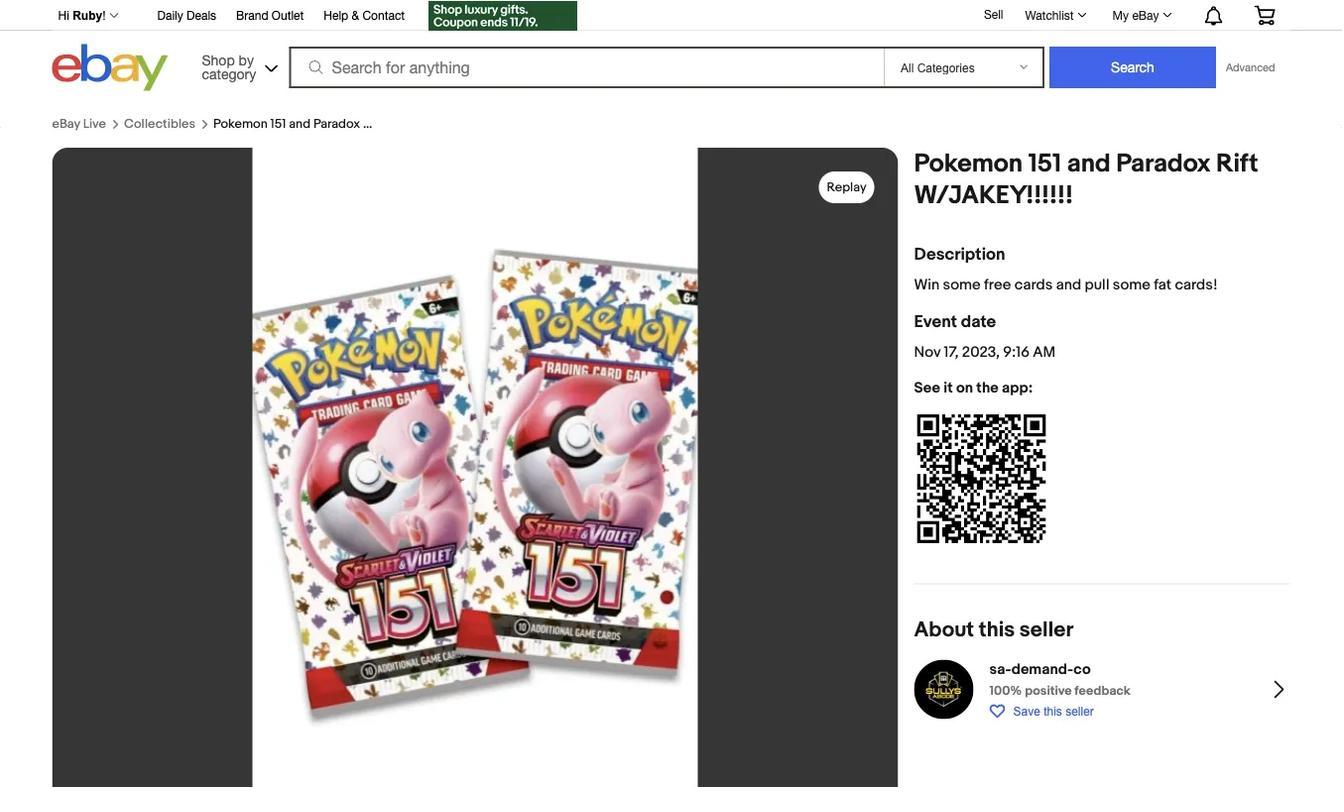 Task type: locate. For each thing, give the bounding box(es) containing it.
0 horizontal spatial pokemon 151 and paradox rift w/jakey!!!!!!
[[213, 117, 465, 132]]

paradox inside pokemon 151 and paradox rift w/jakey!!!!!!
[[1116, 148, 1211, 179]]

get the coupon image
[[429, 1, 578, 31]]

sa-
[[990, 661, 1012, 679]]

1 horizontal spatial paradox
[[1116, 148, 1211, 179]]

0 horizontal spatial some
[[943, 276, 981, 294]]

1 vertical spatial this
[[1044, 705, 1062, 718]]

1 vertical spatial rift
[[1216, 148, 1259, 179]]

1 horizontal spatial this
[[1044, 705, 1062, 718]]

it
[[944, 379, 953, 397]]

pokemon 151 and paradox rift w/jakey!!!!!! link
[[213, 117, 465, 132]]

nov 17, 2023, 9:16 am
[[914, 343, 1056, 361]]

advanced
[[1226, 61, 1275, 74]]

0 horizontal spatial w/jakey!!!!!!
[[386, 117, 465, 132]]

17,
[[944, 343, 959, 361]]

ebay left the live
[[52, 117, 80, 132]]

1 horizontal spatial pokemon 151 and paradox rift w/jakey!!!!!!
[[914, 148, 1259, 211]]

0 vertical spatial ebay
[[1132, 8, 1159, 22]]

1 horizontal spatial ebay
[[1132, 8, 1159, 22]]

seller down feedback
[[1066, 705, 1094, 718]]

1 horizontal spatial some
[[1113, 276, 1151, 294]]

2 vertical spatial and
[[1056, 276, 1082, 294]]

1 horizontal spatial rift
[[1216, 148, 1259, 179]]

shop by category button
[[193, 44, 282, 87]]

free
[[984, 276, 1011, 294]]

this
[[979, 618, 1015, 643], [1044, 705, 1062, 718]]

advanced link
[[1216, 48, 1285, 87]]

0 horizontal spatial ebay
[[52, 117, 80, 132]]

about
[[914, 618, 974, 643]]

0 vertical spatial seller
[[1020, 618, 1074, 643]]

and
[[289, 117, 311, 132], [1067, 148, 1111, 179], [1056, 276, 1082, 294]]

0 horizontal spatial rift
[[363, 117, 383, 132]]

cards
[[1015, 276, 1053, 294]]

w/jakey!!!!!!
[[386, 117, 465, 132], [914, 180, 1073, 211]]

1 vertical spatial paradox
[[1116, 148, 1211, 179]]

2 some from the left
[[1113, 276, 1151, 294]]

help & contact link
[[324, 5, 405, 27]]

pull
[[1085, 276, 1110, 294]]

this up sa-
[[979, 618, 1015, 643]]

description
[[914, 245, 1006, 265]]

help
[[324, 8, 348, 22]]

1 vertical spatial and
[[1067, 148, 1111, 179]]

am
[[1033, 343, 1056, 361]]

seller
[[1020, 618, 1074, 643], [1066, 705, 1094, 718]]

daily deals
[[157, 8, 216, 22]]

seller up demand-
[[1020, 618, 1074, 643]]

co
[[1074, 661, 1091, 679]]

some
[[943, 276, 981, 294], [1113, 276, 1151, 294]]

1 horizontal spatial pokemon
[[914, 148, 1023, 179]]

1 horizontal spatial 151
[[1029, 148, 1062, 179]]

this down positive
[[1044, 705, 1062, 718]]

0 horizontal spatial pokemon
[[213, 117, 268, 132]]

help & contact
[[324, 8, 405, 22]]

None submit
[[1050, 47, 1216, 88]]

see
[[914, 379, 941, 397]]

0 vertical spatial pokemon 151 and paradox rift w/jakey!!!!!!
[[213, 117, 465, 132]]

save this seller button
[[990, 704, 1094, 720]]

2023,
[[962, 343, 1000, 361]]

1 vertical spatial w/jakey!!!!!!
[[914, 180, 1073, 211]]

category
[[202, 65, 256, 82]]

0 horizontal spatial paradox
[[313, 117, 360, 132]]

151
[[270, 117, 286, 132], [1029, 148, 1062, 179]]

rift inside pokemon 151 and paradox rift w/jakey!!!!!!
[[1216, 148, 1259, 179]]

some left the fat on the top of page
[[1113, 276, 1151, 294]]

paradox
[[313, 117, 360, 132], [1116, 148, 1211, 179]]

feedback
[[1075, 684, 1131, 699]]

0 vertical spatial paradox
[[313, 117, 360, 132]]

0 vertical spatial rift
[[363, 117, 383, 132]]

1 some from the left
[[943, 276, 981, 294]]

the
[[977, 379, 999, 397]]

1 horizontal spatial w/jakey!!!!!!
[[914, 180, 1073, 211]]

pokemon 151 and paradox rift w/jakey!!!!!!
[[213, 117, 465, 132], [914, 148, 1259, 211]]

sell link
[[975, 7, 1012, 21]]

pokemon down category
[[213, 117, 268, 132]]

w/jakey!!!!!! inside pokemon 151 and paradox rift w/jakey!!!!!!
[[914, 180, 1073, 211]]

outlet
[[272, 8, 304, 22]]

ebay right my
[[1132, 8, 1159, 22]]

event date
[[914, 312, 996, 333]]

my ebay
[[1113, 8, 1159, 22]]

my ebay link
[[1102, 3, 1181, 27]]

1 vertical spatial seller
[[1066, 705, 1094, 718]]

ebay
[[1132, 8, 1159, 22], [52, 117, 80, 132]]

1 vertical spatial ebay
[[52, 117, 80, 132]]

some down "description"
[[943, 276, 981, 294]]

this inside sa-demand-co 100% positive feedback save this seller
[[1044, 705, 1062, 718]]

pokemon up "description"
[[914, 148, 1023, 179]]

on
[[956, 379, 973, 397]]

rift
[[363, 117, 383, 132], [1216, 148, 1259, 179]]

0 horizontal spatial 151
[[270, 117, 286, 132]]

sell
[[984, 7, 1004, 21]]

my
[[1113, 8, 1129, 22]]

contact
[[363, 8, 405, 22]]

shop by category
[[202, 52, 256, 82]]

pokemon
[[213, 117, 268, 132], [914, 148, 1023, 179]]

1 vertical spatial pokemon 151 and paradox rift w/jakey!!!!!!
[[914, 148, 1259, 211]]

0 vertical spatial this
[[979, 618, 1015, 643]]

qrcode image
[[914, 412, 1049, 547]]

!
[[102, 9, 106, 22]]

about this seller
[[914, 618, 1074, 643]]

see it on the app:
[[914, 379, 1033, 397]]



Task type: describe. For each thing, give the bounding box(es) containing it.
brand outlet link
[[236, 5, 304, 27]]

hi
[[58, 9, 69, 22]]

sa-demand-co 100% positive feedback save this seller
[[990, 661, 1131, 718]]

seller inside sa-demand-co 100% positive feedback save this seller
[[1066, 705, 1094, 718]]

hi ruby !
[[58, 9, 106, 22]]

ruby
[[73, 9, 102, 22]]

0 vertical spatial w/jakey!!!!!!
[[386, 117, 465, 132]]

ebay live
[[52, 117, 106, 132]]

0 horizontal spatial this
[[979, 618, 1015, 643]]

demand-
[[1012, 661, 1074, 679]]

0 vertical spatial pokemon
[[213, 117, 268, 132]]

daily
[[157, 8, 183, 22]]

positive
[[1025, 684, 1072, 699]]

Search for anything text field
[[292, 49, 880, 86]]

shop
[[202, 52, 235, 68]]

100%
[[990, 684, 1022, 699]]

app:
[[1002, 379, 1033, 397]]

date
[[961, 312, 996, 333]]

0 vertical spatial 151
[[270, 117, 286, 132]]

daily deals link
[[157, 5, 216, 27]]

brand
[[236, 8, 268, 22]]

event
[[914, 312, 957, 333]]

9:16
[[1003, 343, 1030, 361]]

nov
[[914, 343, 941, 361]]

live
[[83, 117, 106, 132]]

account navigation
[[47, 0, 1290, 33]]

deals
[[187, 8, 216, 22]]

none submit inside shop by category 'banner'
[[1050, 47, 1216, 88]]

shop by category banner
[[47, 0, 1290, 116]]

cards!
[[1175, 276, 1218, 294]]

0 vertical spatial and
[[289, 117, 311, 132]]

1 vertical spatial 151
[[1029, 148, 1062, 179]]

ebay inside account navigation
[[1132, 8, 1159, 22]]

collectibles
[[124, 117, 195, 132]]

brand outlet
[[236, 8, 304, 22]]

watchlist link
[[1014, 3, 1096, 27]]

win
[[914, 276, 940, 294]]

save
[[1013, 705, 1041, 718]]

your shopping cart image
[[1254, 5, 1276, 25]]

replay
[[827, 180, 867, 195]]

and inside pokemon 151 and paradox rift w/jakey!!!!!!
[[1067, 148, 1111, 179]]

win some free cards and pull some fat cards!
[[914, 276, 1218, 294]]

by
[[239, 52, 254, 68]]

&
[[352, 8, 359, 22]]

sa demand co image
[[914, 660, 974, 720]]

watchlist
[[1025, 8, 1074, 22]]

fat
[[1154, 276, 1172, 294]]

1 vertical spatial pokemon
[[914, 148, 1023, 179]]

collectibles link
[[124, 117, 195, 132]]

ebay live link
[[52, 117, 106, 132]]



Task type: vqa. For each thing, say whether or not it's contained in the screenshot.
Last
no



